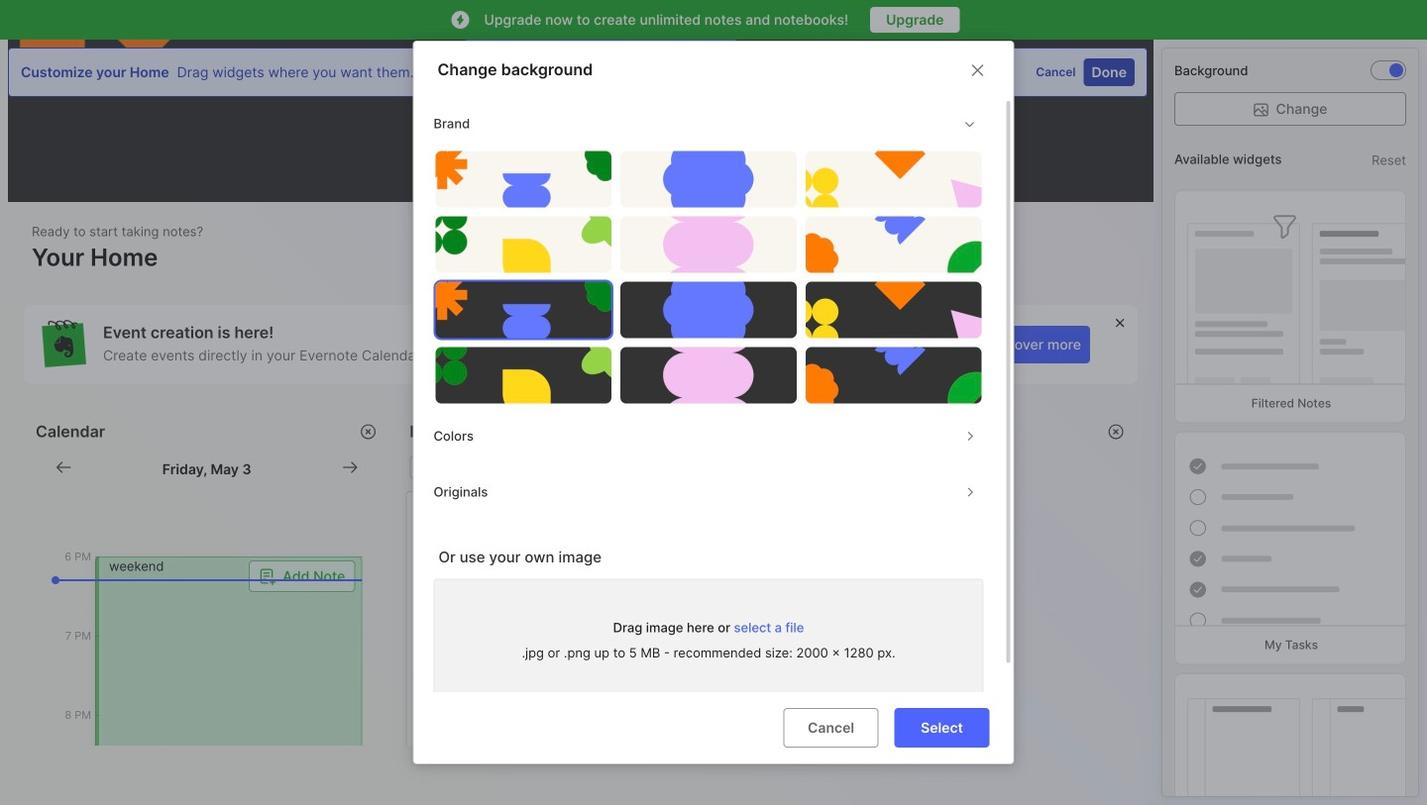 Task type: locate. For each thing, give the bounding box(es) containing it.
close image
[[966, 59, 990, 82]]



Task type: vqa. For each thing, say whether or not it's contained in the screenshot.
Close icon
yes



